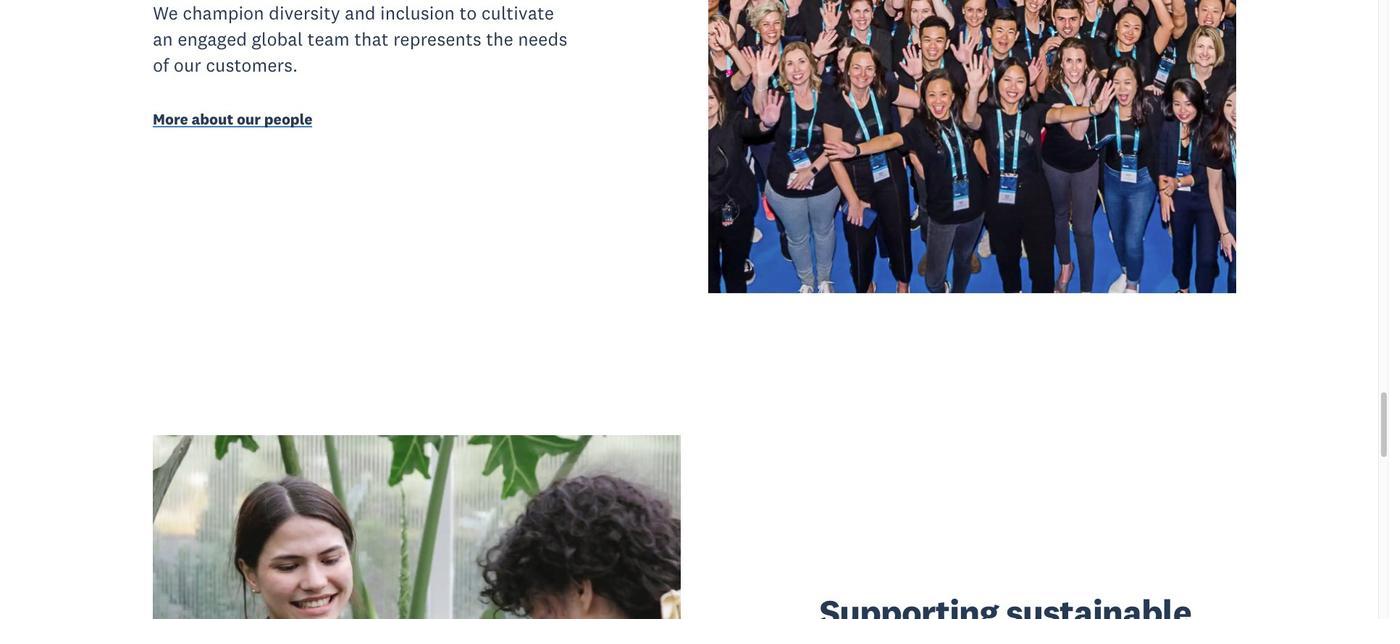 Task type: locate. For each thing, give the bounding box(es) containing it.
team
[[308, 28, 350, 51]]

our
[[174, 54, 201, 77], [237, 109, 261, 129]]

1 horizontal spatial our
[[237, 109, 261, 129]]

our right of
[[174, 54, 201, 77]]

represents
[[393, 28, 482, 51]]

a large room full of xero staff raising their arms in the air. image
[[709, 0, 1237, 294]]

1 vertical spatial our
[[237, 109, 261, 129]]

champion
[[183, 2, 264, 25]]

that
[[354, 28, 389, 51]]

people
[[264, 109, 313, 129]]

an
[[153, 28, 173, 51]]

cultivate
[[482, 2, 554, 25]]

0 horizontal spatial our
[[174, 54, 201, 77]]

0 vertical spatial our
[[174, 54, 201, 77]]

more about our people link
[[153, 109, 570, 132]]

our right about
[[237, 109, 261, 129]]

and
[[345, 2, 376, 25]]



Task type: describe. For each thing, give the bounding box(es) containing it.
about
[[192, 109, 233, 129]]

diversity
[[269, 2, 340, 25]]

two people carrying a plant pot together. image
[[153, 436, 681, 619]]

customers.
[[206, 54, 298, 77]]

needs
[[518, 28, 568, 51]]

inclusion
[[380, 2, 455, 25]]

we
[[153, 2, 178, 25]]

more about our people
[[153, 109, 313, 129]]

engaged
[[178, 28, 247, 51]]

we champion diversity and inclusion to cultivate an engaged global team that represents the needs of our customers.
[[153, 2, 568, 77]]

more
[[153, 109, 188, 129]]

the
[[486, 28, 513, 51]]

our inside we champion diversity and inclusion to cultivate an engaged global team that represents the needs of our customers.
[[174, 54, 201, 77]]

of
[[153, 54, 169, 77]]

to
[[460, 2, 477, 25]]

global
[[252, 28, 303, 51]]



Task type: vqa. For each thing, say whether or not it's contained in the screenshot.
invoices,
no



